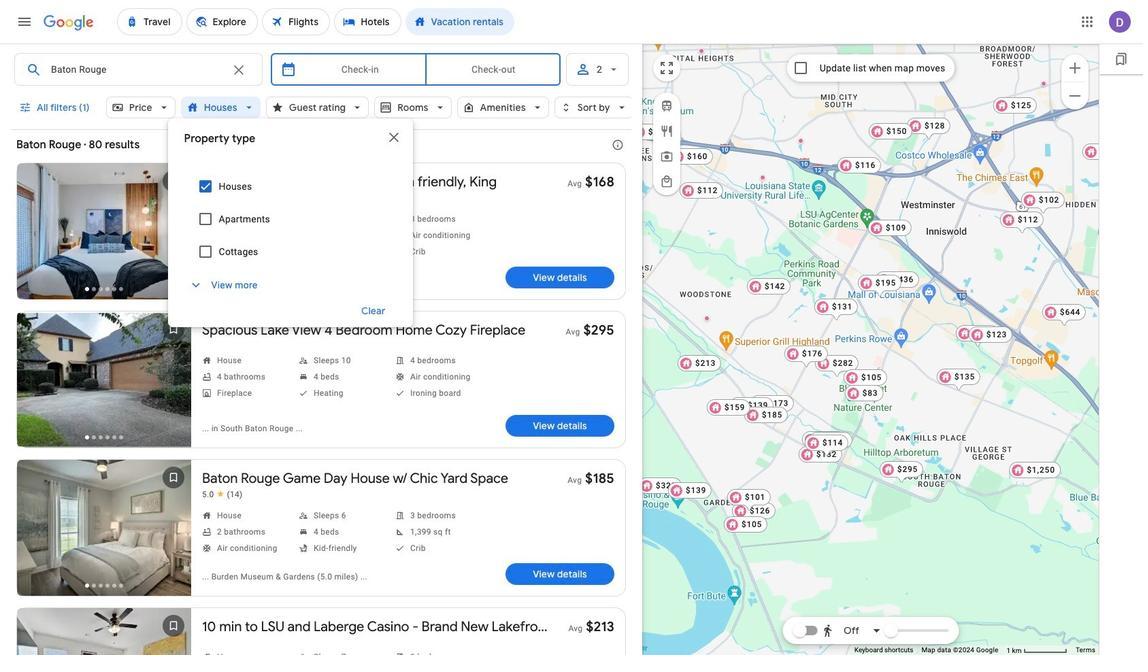 Task type: locate. For each thing, give the bounding box(es) containing it.
photos list for save stylish  romantic home, long-term friendly, king to collection icon's photo 1's back image
[[17, 163, 191, 311]]

next image down save spacious lake view 4 bedroom home cozy fireplace to collection image
[[157, 366, 190, 399]]

photos list
[[17, 163, 191, 311], [17, 312, 191, 460], [17, 460, 191, 608], [17, 609, 191, 656]]

1 back image from the top
[[18, 218, 51, 251]]

zoom in map image
[[1068, 60, 1084, 76]]

1 photo 1 image from the top
[[17, 163, 191, 300]]

1 vertical spatial back image
[[18, 366, 51, 399]]

main menu image
[[16, 14, 33, 30]]

photos list for photo 1 associated with save spacious lake view 4 bedroom home cozy fireplace to collection image back image
[[17, 312, 191, 460]]

maison rose - midcity image
[[699, 48, 705, 53]]

save baton rouge game day house w/ chic yard space to collection image
[[157, 462, 190, 494]]

tangerine house, $220 image
[[1099, 224, 1143, 240]]

2 photos list from the top
[[17, 312, 191, 460]]

filters form
[[11, 44, 634, 328]]

photo 1 image for save spacious lake view 4 bedroom home cozy fireplace to collection image
[[17, 312, 191, 448]]

back image
[[18, 218, 51, 251], [18, 366, 51, 399], [18, 515, 51, 547]]

chill house near lsu image
[[705, 316, 710, 321]]

back image for save baton rouge game day house w/ chic yard space to collection image's photo 1
[[18, 515, 51, 547]]

1 vertical spatial next image
[[157, 515, 190, 547]]

0 vertical spatial next image
[[157, 366, 190, 399]]

1 photos list from the top
[[17, 163, 191, 311]]

3 photos list from the top
[[17, 460, 191, 608]]

2 back image from the top
[[18, 366, 51, 399]]

zoom out map image
[[1068, 87, 1084, 104]]

pet friendly beautiful new townhome outdoor kitchen near l'auberge and lsu image
[[658, 483, 663, 489]]

learn more about these results image
[[602, 129, 635, 161]]

2 photo 1 image from the top
[[17, 312, 191, 448]]

next image
[[157, 366, 190, 399], [157, 515, 190, 547]]

0 vertical spatial back image
[[18, 218, 51, 251]]

4 b/r house. central location. clean and comfy. image
[[761, 175, 766, 180]]

next image down save baton rouge game day house w/ chic yard space to collection image
[[157, 515, 190, 547]]

2 next image from the top
[[157, 515, 190, 547]]

photos list for back image related to save baton rouge game day house w/ chic yard space to collection image's photo 1
[[17, 460, 191, 608]]

cheerful 1-bedroom getaway just for 2 image
[[1042, 81, 1047, 86]]

photo 1 image
[[17, 163, 191, 300], [17, 312, 191, 448], [17, 460, 191, 596], [17, 609, 191, 656]]

map region
[[643, 44, 1100, 656]]

3 photo 1 image from the top
[[17, 460, 191, 596]]

2 vertical spatial back image
[[18, 515, 51, 547]]

3 back image from the top
[[18, 515, 51, 547]]

save stylish  romantic home, long-term friendly, king to collection image
[[157, 165, 190, 197]]

1 next image from the top
[[157, 366, 190, 399]]

Check-out text field
[[438, 54, 550, 85]]



Task type: describe. For each thing, give the bounding box(es) containing it.
4 photos list from the top
[[17, 609, 191, 656]]

clear image
[[231, 62, 247, 78]]

photo 1 image for save stylish  romantic home, long-term friendly, king to collection icon
[[17, 163, 191, 300]]

next image for save baton rouge game day house w/ chic yard space to collection image
[[157, 515, 190, 547]]

view larger map image
[[659, 60, 675, 76]]

back image for save stylish  romantic home, long-term friendly, king to collection icon's photo 1
[[18, 218, 51, 251]]

5 out of 5 stars from 14 reviews image
[[202, 490, 243, 500]]

close dialog image
[[386, 129, 402, 146]]

photo 1 image for save baton rouge game day house w/ chic yard space to collection image
[[17, 460, 191, 596]]

upscale condo centrally located in baton rouge!! image
[[799, 138, 804, 143]]

Check-in text field
[[305, 54, 416, 85]]

save spacious lake view 4 bedroom home cozy fireplace to collection image
[[157, 313, 190, 346]]

Search for places, hotels and more text field
[[50, 54, 223, 85]]

next image for save spacious lake view 4 bedroom home cozy fireplace to collection image
[[157, 366, 190, 399]]

save 10 min to lsu and laberge casino - brand new lakefront house quiet n safe to collection image
[[157, 610, 190, 643]]

back image for photo 1 associated with save spacious lake view 4 bedroom home cozy fireplace to collection image
[[18, 366, 51, 399]]

4 photo 1 image from the top
[[17, 609, 191, 656]]

next image
[[157, 218, 190, 251]]



Task type: vqa. For each thing, say whether or not it's contained in the screenshot.
third Photo 1
yes



